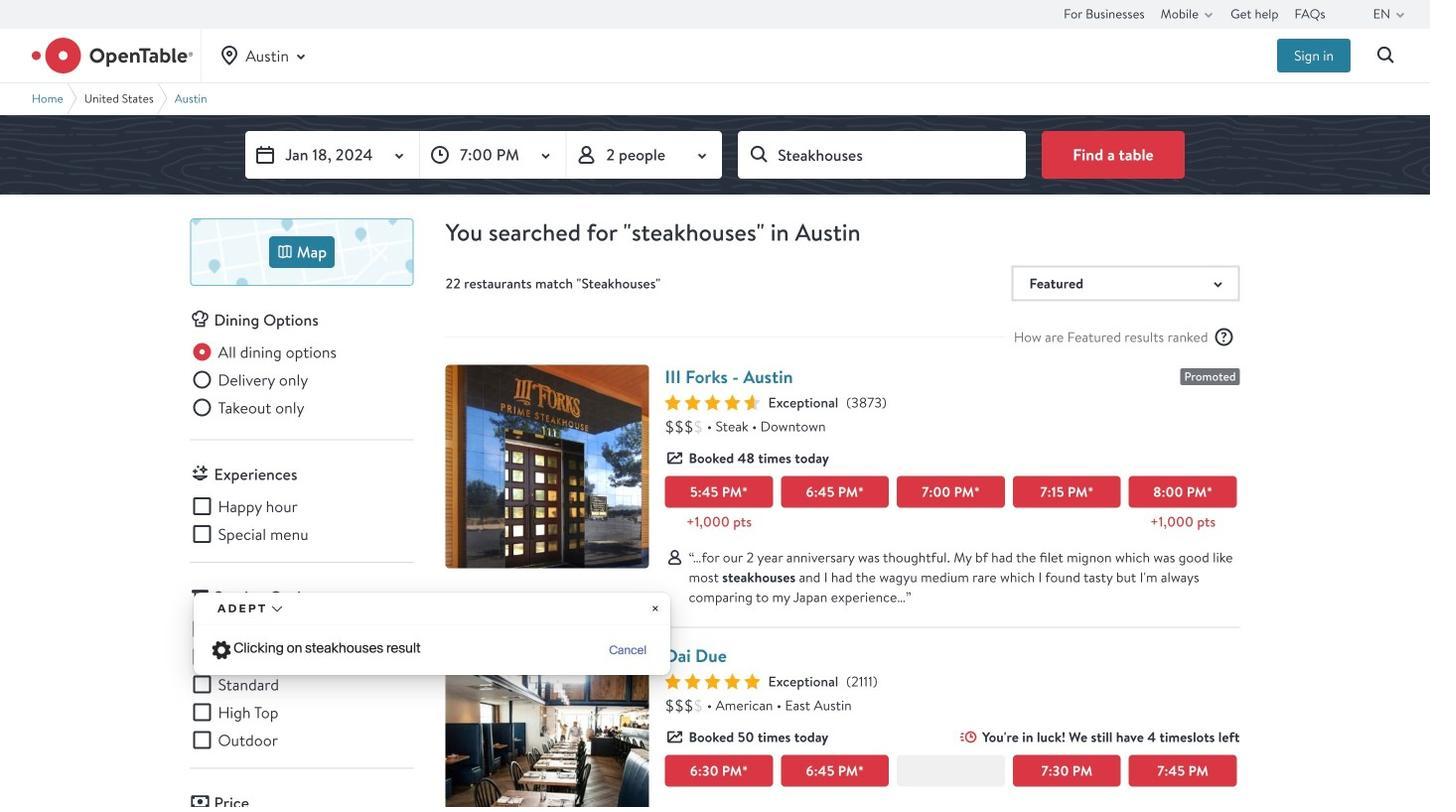 Task type: describe. For each thing, give the bounding box(es) containing it.
3 group from the top
[[190, 617, 414, 752]]

1 group from the top
[[190, 340, 414, 424]]

Please input a Location, Restaurant or Cuisine field
[[738, 131, 1026, 179]]

opentable logo image
[[32, 38, 193, 73]]



Task type: locate. For each thing, give the bounding box(es) containing it.
None radio
[[190, 368, 308, 392]]

a photo of dai due restaurant image
[[445, 644, 649, 807]]

4.9 stars image
[[665, 674, 760, 690]]

1 vertical spatial group
[[190, 495, 414, 546]]

2 vertical spatial group
[[190, 617, 414, 752]]

4.8 stars image
[[665, 395, 760, 411]]

2 group from the top
[[190, 495, 414, 546]]

group
[[190, 340, 414, 424], [190, 495, 414, 546], [190, 617, 414, 752]]

None field
[[738, 131, 1026, 179]]

0 vertical spatial group
[[190, 340, 414, 424]]

a photo of iii forks - austin restaurant image
[[445, 365, 649, 569]]

None radio
[[190, 340, 337, 364], [190, 396, 304, 420], [190, 340, 337, 364], [190, 396, 304, 420]]



Task type: vqa. For each thing, say whether or not it's contained in the screenshot.
More
no



